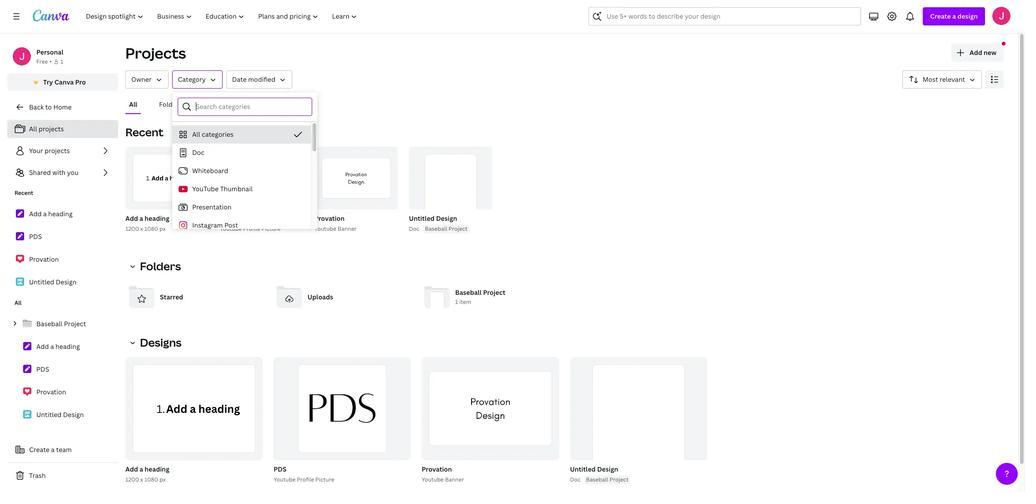 Task type: locate. For each thing, give the bounding box(es) containing it.
0 vertical spatial picture
[[262, 225, 281, 233]]

1 vertical spatial picture
[[315, 476, 334, 483]]

Search search field
[[607, 8, 843, 25]]

1 vertical spatial baseball project
[[36, 319, 86, 328]]

1 horizontal spatial untitled design button
[[570, 464, 618, 475]]

baseball
[[425, 225, 447, 233], [455, 288, 482, 297], [36, 319, 62, 328], [586, 476, 609, 483]]

provation button for the left the "pds" "button"
[[315, 213, 345, 225]]

1 vertical spatial pds youtube profile picture
[[274, 465, 334, 483]]

1 vertical spatial 1080
[[144, 476, 158, 483]]

all for all categories
[[192, 130, 200, 139]]

0 vertical spatial add a heading 1200 x 1080 px
[[125, 214, 169, 233]]

back
[[29, 103, 44, 111]]

category
[[178, 75, 206, 84]]

0 vertical spatial 1080
[[144, 225, 158, 233]]

0 vertical spatial profile
[[243, 225, 260, 233]]

baseball project inside list
[[36, 319, 86, 328]]

banner for the left the "pds" "button" provation button
[[338, 225, 357, 233]]

untitled design link up baseball project link
[[7, 273, 118, 292]]

uploads
[[308, 293, 333, 301]]

0 vertical spatial pds button
[[220, 213, 233, 225]]

0 horizontal spatial profile
[[243, 225, 260, 233]]

create for create a team
[[29, 445, 49, 454]]

folders down category
[[159, 100, 182, 109]]

list containing all projects
[[7, 120, 118, 182]]

1 horizontal spatial baseball project
[[425, 225, 468, 233]]

list box containing all categories
[[172, 125, 311, 489]]

0 horizontal spatial create
[[29, 445, 49, 454]]

whiteboard button
[[172, 162, 311, 180]]

folders up starred
[[140, 259, 181, 274]]

1 vertical spatial banner
[[445, 476, 464, 483]]

0 vertical spatial add a heading button
[[125, 213, 169, 225]]

team
[[56, 445, 72, 454]]

1 vertical spatial profile
[[297, 476, 314, 483]]

Owner button
[[125, 70, 168, 89]]

0 horizontal spatial 1
[[60, 58, 63, 65]]

1 horizontal spatial banner
[[445, 476, 464, 483]]

1 horizontal spatial provation youtube banner
[[422, 465, 464, 483]]

project
[[449, 225, 468, 233], [483, 288, 506, 297], [64, 319, 86, 328], [610, 476, 629, 483]]

provation button
[[315, 213, 345, 225], [422, 464, 452, 475]]

pds youtube profile picture
[[220, 214, 281, 233], [274, 465, 334, 483]]

0 vertical spatial doc
[[192, 148, 205, 157]]

baseball project button
[[423, 225, 469, 234], [584, 475, 631, 484]]

2 add a heading button from the top
[[125, 464, 169, 475]]

add a heading 1200 x 1080 px
[[125, 214, 169, 233], [125, 465, 169, 483]]

1 vertical spatial create
[[29, 445, 49, 454]]

1 horizontal spatial pds button
[[274, 464, 287, 475]]

all inside list
[[29, 125, 37, 133]]

1 vertical spatial untitled design button
[[570, 464, 618, 475]]

create inside create a team "button"
[[29, 445, 49, 454]]

0 horizontal spatial provation button
[[315, 213, 345, 225]]

try canva pro
[[43, 78, 86, 86]]

create a design
[[930, 12, 978, 20]]

with
[[52, 168, 66, 177]]

1 vertical spatial add a heading 1200 x 1080 px
[[125, 465, 169, 483]]

1 vertical spatial provation link
[[7, 383, 118, 402]]

0 vertical spatial add a heading link
[[7, 205, 118, 224]]

untitled
[[409, 214, 435, 223], [29, 278, 54, 286], [36, 410, 61, 419], [570, 465, 596, 473]]

youtube thumbnail option
[[172, 180, 311, 198]]

2 vertical spatial list
[[7, 315, 118, 424]]

recent down all button
[[125, 125, 164, 140]]

designs
[[204, 100, 228, 109], [140, 335, 182, 350]]

youtube
[[220, 225, 242, 233], [315, 225, 336, 233], [274, 476, 296, 483], [422, 476, 444, 483]]

whiteboard option
[[172, 162, 311, 180]]

create
[[930, 12, 951, 20], [29, 445, 49, 454]]

1 vertical spatial projects
[[45, 146, 70, 155]]

1 horizontal spatial doc
[[409, 225, 420, 233]]

1 vertical spatial doc
[[409, 225, 420, 233]]

0 vertical spatial list
[[7, 120, 118, 182]]

post
[[224, 221, 238, 230]]

pds youtube profile picture for the left the "pds" "button"
[[220, 214, 281, 233]]

presentation button
[[172, 198, 311, 216]]

0 horizontal spatial doc
[[192, 148, 205, 157]]

free
[[36, 58, 48, 65]]

provation
[[315, 214, 345, 223], [29, 255, 59, 264], [36, 388, 66, 396], [422, 465, 452, 473]]

doc inside button
[[192, 148, 205, 157]]

1 add a heading 1200 x 1080 px from the top
[[125, 214, 169, 233]]

0 vertical spatial untitled design link
[[7, 273, 118, 292]]

0 vertical spatial provation link
[[7, 250, 118, 269]]

1 add a heading button from the top
[[125, 213, 169, 225]]

heading
[[48, 210, 73, 218], [145, 214, 169, 223], [55, 342, 80, 351], [145, 465, 169, 473]]

1 untitled design link from the top
[[7, 273, 118, 292]]

1 inside baseball project 1 item
[[455, 298, 458, 306]]

starred link
[[125, 281, 266, 314]]

untitled design button for the left the "pds" "button" provation button
[[409, 213, 457, 225]]

0 vertical spatial 1200
[[125, 225, 139, 233]]

instagram post button
[[172, 216, 311, 235]]

create inside create a design dropdown button
[[930, 12, 951, 20]]

0 horizontal spatial banner
[[338, 225, 357, 233]]

1 horizontal spatial recent
[[125, 125, 164, 140]]

add a heading
[[29, 210, 73, 218], [36, 342, 80, 351]]

0 vertical spatial provation button
[[315, 213, 345, 225]]

add inside dropdown button
[[970, 48, 982, 57]]

all categories option
[[172, 125, 311, 144]]

0 vertical spatial create
[[930, 12, 951, 20]]

2 pds link from the top
[[7, 360, 118, 379]]

untitled design button
[[409, 213, 457, 225], [570, 464, 618, 475]]

add a heading 1200 x 1080 px for the "pds" "button" to the bottom
[[125, 465, 169, 483]]

2 vertical spatial doc
[[570, 476, 581, 483]]

1 list from the top
[[7, 120, 118, 182]]

your projects
[[29, 146, 70, 155]]

create a team button
[[7, 441, 118, 459]]

1 px from the top
[[159, 225, 166, 233]]

1200
[[125, 225, 139, 233], [125, 476, 139, 483]]

all for all projects
[[29, 125, 37, 133]]

0 vertical spatial projects
[[39, 125, 64, 133]]

Search categories search field
[[196, 98, 306, 115]]

0 vertical spatial banner
[[338, 225, 357, 233]]

add a heading link
[[7, 205, 118, 224], [7, 337, 118, 356]]

new
[[984, 48, 997, 57]]

doc option
[[172, 144, 311, 162]]

canva
[[55, 78, 74, 86]]

1 vertical spatial pds button
[[274, 464, 287, 475]]

provation link
[[7, 250, 118, 269], [7, 383, 118, 402]]

1 vertical spatial x
[[140, 476, 143, 483]]

0 vertical spatial 1
[[60, 58, 63, 65]]

a inside create a design dropdown button
[[953, 12, 956, 20]]

doc
[[192, 148, 205, 157], [409, 225, 420, 233], [570, 476, 581, 483]]

untitled design link up team
[[7, 405, 118, 424]]

top level navigation element
[[80, 7, 365, 25]]

baseball project
[[425, 225, 468, 233], [36, 319, 86, 328], [586, 476, 629, 483]]

1 horizontal spatial create
[[930, 12, 951, 20]]

0 vertical spatial pds link
[[7, 227, 118, 246]]

list box
[[172, 125, 311, 489]]

1 vertical spatial recent
[[15, 189, 33, 197]]

0 horizontal spatial untitled design button
[[409, 213, 457, 225]]

most
[[923, 75, 938, 84]]

1 vertical spatial 1200
[[125, 476, 139, 483]]

1 x from the top
[[140, 225, 143, 233]]

0 horizontal spatial recent
[[15, 189, 33, 197]]

2 horizontal spatial doc
[[570, 476, 581, 483]]

px
[[159, 225, 166, 233], [159, 476, 166, 483]]

1 horizontal spatial designs
[[204, 100, 228, 109]]

your projects link
[[7, 142, 118, 160]]

recent
[[125, 125, 164, 140], [15, 189, 33, 197]]

1 vertical spatial pds link
[[7, 360, 118, 379]]

1 horizontal spatial profile
[[297, 476, 314, 483]]

add a heading down baseball project link
[[36, 342, 80, 351]]

thumbnail
[[220, 185, 253, 193]]

create left design
[[930, 12, 951, 20]]

youtube thumbnail button
[[172, 180, 311, 198]]

1 vertical spatial designs
[[140, 335, 182, 350]]

x for the "pds" "button" to the bottom's the add a heading button
[[140, 476, 143, 483]]

0 vertical spatial designs
[[204, 100, 228, 109]]

1 horizontal spatial baseball project button
[[584, 475, 631, 484]]

projects right your
[[45, 146, 70, 155]]

0 vertical spatial pds youtube profile picture
[[220, 214, 281, 233]]

provation youtube banner
[[315, 214, 357, 233], [422, 465, 464, 483]]

add a heading link down shared with you 'link'
[[7, 205, 118, 224]]

1 vertical spatial add a heading link
[[7, 337, 118, 356]]

provation youtube banner for the left the "pds" "button" provation button
[[315, 214, 357, 233]]

0 horizontal spatial baseball project
[[36, 319, 86, 328]]

0 vertical spatial provation youtube banner
[[315, 214, 357, 233]]

0 horizontal spatial picture
[[262, 225, 281, 233]]

create left team
[[29, 445, 49, 454]]

1 vertical spatial untitled design link
[[7, 405, 118, 424]]

all
[[129, 100, 137, 109], [29, 125, 37, 133], [192, 130, 200, 139], [15, 299, 22, 307]]

untitled design button for the "pds" "button" to the bottom provation button
[[570, 464, 618, 475]]

1 horizontal spatial 1
[[455, 298, 458, 306]]

profile
[[243, 225, 260, 233], [297, 476, 314, 483]]

add a heading button
[[125, 213, 169, 225], [125, 464, 169, 475]]

to
[[45, 103, 52, 111]]

1 vertical spatial 1
[[455, 298, 458, 306]]

back to home link
[[7, 98, 118, 116]]

provation button for the "pds" "button" to the bottom
[[422, 464, 452, 475]]

trash
[[29, 471, 46, 480]]

1 left item
[[455, 298, 458, 306]]

0 horizontal spatial designs
[[140, 335, 182, 350]]

recent down shared at the top left of the page
[[15, 189, 33, 197]]

2 list from the top
[[7, 205, 118, 292]]

1 1200 from the top
[[125, 225, 139, 233]]

2 add a heading 1200 x 1080 px from the top
[[125, 465, 169, 483]]

folders inside folders button
[[159, 100, 182, 109]]

1 1080 from the top
[[144, 225, 158, 233]]

1080
[[144, 225, 158, 233], [144, 476, 158, 483]]

add a heading link down baseball project link
[[7, 337, 118, 356]]

all inside option
[[192, 130, 200, 139]]

1 vertical spatial list
[[7, 205, 118, 292]]

list
[[7, 120, 118, 182], [7, 205, 118, 292], [7, 315, 118, 424]]

untitled design
[[409, 214, 457, 223], [29, 278, 77, 286], [36, 410, 84, 419], [570, 465, 618, 473]]

0 vertical spatial folders
[[159, 100, 182, 109]]

3 list from the top
[[7, 315, 118, 424]]

0 vertical spatial untitled design button
[[409, 213, 457, 225]]

picture
[[262, 225, 281, 233], [315, 476, 334, 483]]

1 vertical spatial px
[[159, 476, 166, 483]]

add a heading down the shared with you
[[29, 210, 73, 218]]

baseball project link
[[7, 315, 118, 334]]

baseball inside list
[[36, 319, 62, 328]]

design
[[436, 214, 457, 223], [56, 278, 77, 286], [63, 410, 84, 419], [597, 465, 618, 473]]

0 vertical spatial baseball project button
[[423, 225, 469, 234]]

2 1200 from the top
[[125, 476, 139, 483]]

pds link
[[7, 227, 118, 246], [7, 360, 118, 379]]

1 horizontal spatial provation button
[[422, 464, 452, 475]]

None search field
[[589, 7, 861, 25]]

1 vertical spatial provation button
[[422, 464, 452, 475]]

2 1080 from the top
[[144, 476, 158, 483]]

2 x from the top
[[140, 476, 143, 483]]

instagram
[[192, 221, 223, 230]]

1 vertical spatial add a heading button
[[125, 464, 169, 475]]

back to home
[[29, 103, 72, 111]]

instagram post
[[192, 221, 238, 230]]

banner
[[338, 225, 357, 233], [445, 476, 464, 483]]

0 horizontal spatial provation youtube banner
[[315, 214, 357, 233]]

0 vertical spatial x
[[140, 225, 143, 233]]

pds
[[220, 214, 233, 223], [29, 232, 42, 241], [36, 365, 49, 374], [274, 465, 287, 473]]

1 add a heading link from the top
[[7, 205, 118, 224]]

add new button
[[952, 44, 1004, 62]]

Date modified button
[[226, 70, 292, 89]]

your
[[29, 146, 43, 155]]

0 vertical spatial px
[[159, 225, 166, 233]]

a
[[953, 12, 956, 20], [43, 210, 47, 218], [140, 214, 143, 223], [50, 342, 54, 351], [51, 445, 55, 454], [140, 465, 143, 473]]

1 vertical spatial folders
[[140, 259, 181, 274]]

1 vertical spatial provation youtube banner
[[422, 465, 464, 483]]

profile for the "pds" "button" to the bottom
[[297, 476, 314, 483]]

projects
[[39, 125, 64, 133], [45, 146, 70, 155]]

projects down back to home
[[39, 125, 64, 133]]

untitled design link
[[7, 273, 118, 292], [7, 405, 118, 424]]

1 right •
[[60, 58, 63, 65]]

folders
[[159, 100, 182, 109], [140, 259, 181, 274]]

2 horizontal spatial baseball project
[[586, 476, 629, 483]]

shared
[[29, 168, 51, 177]]

doc button
[[172, 144, 311, 162]]

designs inside dropdown button
[[140, 335, 182, 350]]



Task type: describe. For each thing, give the bounding box(es) containing it.
all projects
[[29, 125, 64, 133]]

you
[[67, 168, 79, 177]]

all button
[[125, 96, 141, 113]]

whiteboard
[[192, 166, 228, 175]]

projects for all projects
[[39, 125, 64, 133]]

starred
[[160, 293, 183, 301]]

designs inside button
[[204, 100, 228, 109]]

personal
[[36, 48, 63, 56]]

home
[[53, 103, 72, 111]]

add a heading button for the "pds" "button" to the bottom
[[125, 464, 169, 475]]

0 horizontal spatial pds button
[[220, 213, 233, 225]]

0 vertical spatial add a heading
[[29, 210, 73, 218]]

youtube for the left the "pds" "button"
[[220, 225, 242, 233]]

add a heading button for the left the "pds" "button"
[[125, 213, 169, 225]]

james peterson image
[[993, 7, 1011, 25]]

youtube for the left the "pds" "button" provation button
[[315, 225, 336, 233]]

date
[[232, 75, 247, 84]]

item
[[459, 298, 471, 306]]

instagram post option
[[172, 216, 311, 235]]

add new
[[970, 48, 997, 57]]

folders inside folders dropdown button
[[140, 259, 181, 274]]

pds youtube profile picture for the "pds" "button" to the bottom
[[274, 465, 334, 483]]

folders button
[[125, 257, 186, 275]]

youtube
[[192, 185, 219, 193]]

2 provation link from the top
[[7, 383, 118, 402]]

projects for your projects
[[45, 146, 70, 155]]

presentation
[[192, 203, 232, 211]]

design
[[958, 12, 978, 20]]

provation youtube banner for the "pds" "button" to the bottom provation button
[[422, 465, 464, 483]]

youtube for the "pds" "button" to the bottom provation button
[[422, 476, 444, 483]]

designs button
[[125, 334, 187, 352]]

create a team
[[29, 445, 72, 454]]

2 untitled design link from the top
[[7, 405, 118, 424]]

create for create a design
[[930, 12, 951, 20]]

a inside create a team "button"
[[51, 445, 55, 454]]

presentation option
[[172, 198, 311, 216]]

relevant
[[940, 75, 965, 84]]

2 vertical spatial baseball project
[[586, 476, 629, 483]]

add a heading 1200 x 1080 px for the left the "pds" "button"
[[125, 214, 169, 233]]

Sort by button
[[902, 70, 982, 89]]

1 horizontal spatial picture
[[315, 476, 334, 483]]

trash link
[[7, 467, 118, 485]]

projects
[[125, 43, 186, 63]]

baseball inside baseball project 1 item
[[455, 288, 482, 297]]

banner for the "pds" "button" to the bottom provation button
[[445, 476, 464, 483]]

all categories
[[192, 130, 234, 139]]

pro
[[75, 78, 86, 86]]

free •
[[36, 58, 52, 65]]

list containing baseball project
[[7, 315, 118, 424]]

create a design button
[[923, 7, 985, 25]]

1 pds link from the top
[[7, 227, 118, 246]]

all for all button
[[129, 100, 137, 109]]

all categories button
[[172, 125, 311, 144]]

designs button
[[200, 96, 232, 113]]

x for the add a heading button related to the left the "pds" "button"
[[140, 225, 143, 233]]

categories
[[202, 130, 234, 139]]

0 vertical spatial recent
[[125, 125, 164, 140]]

Category button
[[172, 70, 223, 89]]

youtube for the "pds" "button" to the bottom
[[274, 476, 296, 483]]

baseball project 1 item
[[455, 288, 506, 306]]

all projects link
[[7, 120, 118, 138]]

uploads link
[[273, 281, 413, 314]]

shared with you
[[29, 168, 79, 177]]

owner
[[131, 75, 152, 84]]

2 px from the top
[[159, 476, 166, 483]]

1 provation link from the top
[[7, 250, 118, 269]]

youtube thumbnail
[[192, 185, 253, 193]]

folders button
[[155, 96, 186, 113]]

0 horizontal spatial baseball project button
[[423, 225, 469, 234]]

1 vertical spatial baseball project button
[[584, 475, 631, 484]]

project inside baseball project 1 item
[[483, 288, 506, 297]]

modified
[[248, 75, 275, 84]]

date modified
[[232, 75, 275, 84]]

list containing add a heading
[[7, 205, 118, 292]]

1080 for the left the "pds" "button"
[[144, 225, 158, 233]]

•
[[50, 58, 52, 65]]

1 vertical spatial add a heading
[[36, 342, 80, 351]]

2 add a heading link from the top
[[7, 337, 118, 356]]

shared with you link
[[7, 164, 118, 182]]

most relevant
[[923, 75, 965, 84]]

try canva pro button
[[7, 74, 118, 91]]

try
[[43, 78, 53, 86]]

0 vertical spatial baseball project
[[425, 225, 468, 233]]

1080 for the "pds" "button" to the bottom
[[144, 476, 158, 483]]

profile for the left the "pds" "button"
[[243, 225, 260, 233]]



Task type: vqa. For each thing, say whether or not it's contained in the screenshot.
FADE image
no



